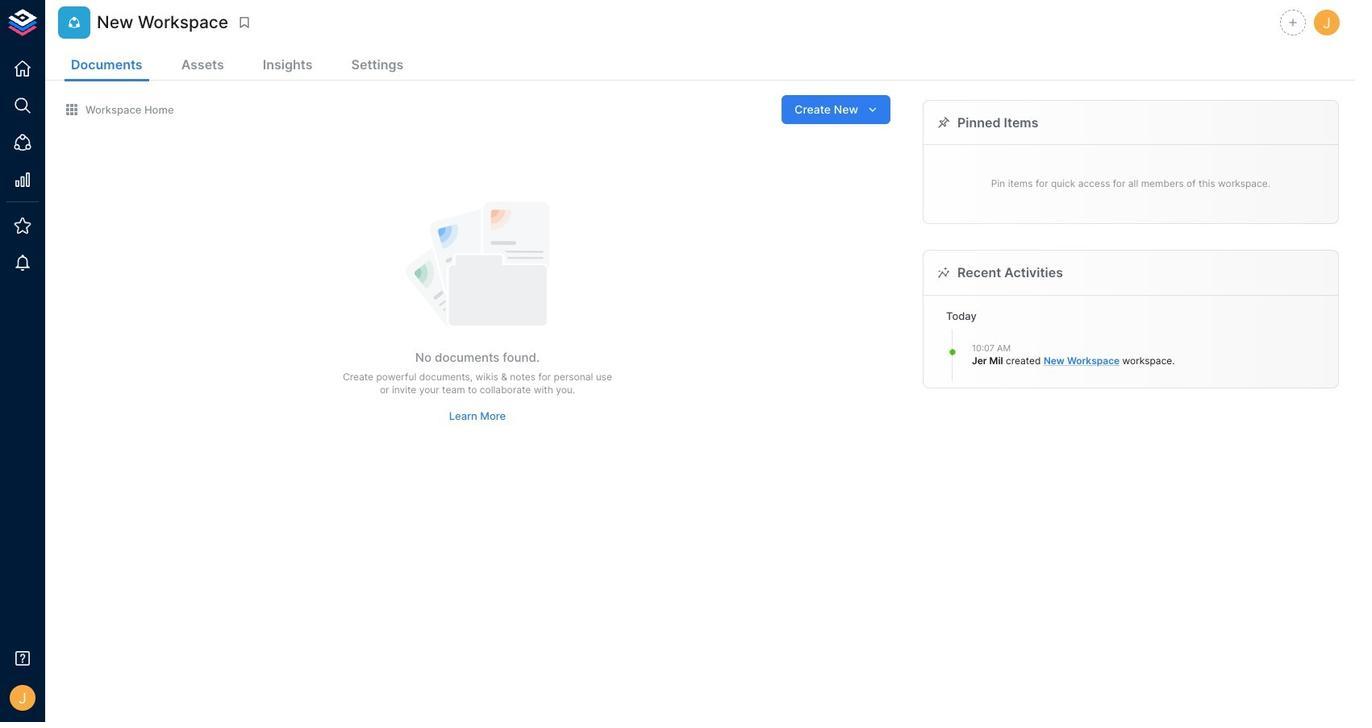 Task type: vqa. For each thing, say whether or not it's contained in the screenshot.
Bookmark icon
yes



Task type: describe. For each thing, give the bounding box(es) containing it.
bookmark image
[[237, 15, 252, 30]]



